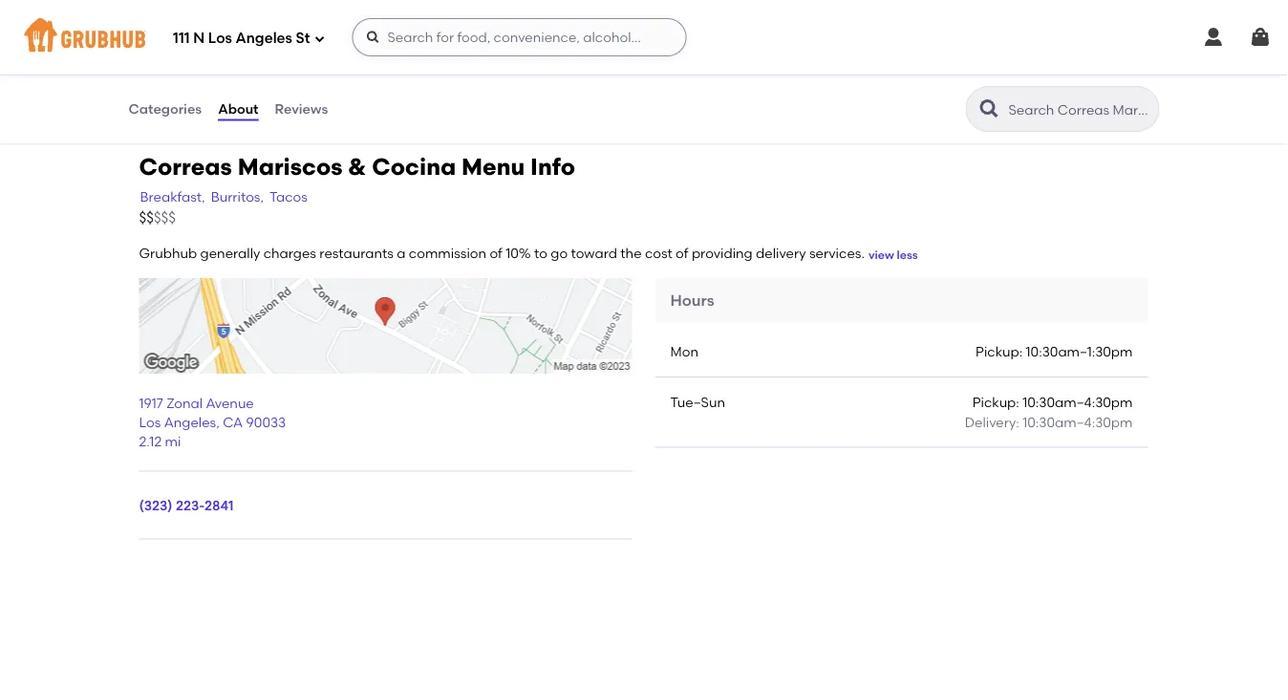 Task type: describe. For each thing, give the bounding box(es) containing it.
pickup: 10:30am–4:30pm delivery: 10:30am–4:30pm
[[965, 394, 1133, 430]]

1 horizontal spatial svg image
[[1202, 26, 1225, 49]]

generally
[[200, 245, 260, 261]]

guac and chips tab
[[128, 19, 261, 39]]

10%
[[506, 245, 531, 261]]

cocina
[[372, 153, 456, 181]]

categories button
[[128, 75, 203, 143]]

charges
[[263, 245, 316, 261]]

angeles inside 1917 zonal avenue los angeles , ca 90033 2.12 mi
[[164, 414, 216, 430]]

ca
[[223, 414, 243, 430]]

1917 zonal avenue los angeles , ca 90033 2.12 mi
[[139, 395, 286, 450]]

and
[[167, 21, 193, 37]]

info
[[531, 153, 575, 181]]

2.12
[[139, 434, 162, 450]]

&
[[348, 153, 366, 181]]

correas mariscos & cocina  menu info
[[139, 153, 575, 181]]

reviews button
[[274, 75, 329, 143]]

1 10:30am–4:30pm from the top
[[1023, 394, 1133, 411]]

0 horizontal spatial svg image
[[366, 30, 381, 45]]

guac and chips image
[[581, 0, 724, 21]]

guac
[[128, 21, 164, 37]]

pickup: 10:30am–1:30pm
[[976, 343, 1133, 360]]

the
[[621, 245, 642, 261]]

view
[[869, 247, 894, 261]]

0 horizontal spatial svg image
[[314, 33, 325, 44]]

90033
[[246, 414, 286, 430]]

breakfast,
[[140, 189, 205, 205]]

Search Correas Mariscos & Cocina  search field
[[1007, 100, 1153, 119]]

tacos button
[[269, 186, 309, 208]]

111 n los angeles st
[[173, 30, 310, 47]]

2841
[[205, 498, 234, 514]]

view less button
[[869, 246, 918, 263]]

grubhub
[[139, 245, 197, 261]]

,
[[216, 414, 220, 430]]

pickup: for 10:30am–1:30pm
[[976, 343, 1023, 360]]

tue–sun
[[670, 394, 725, 411]]

burritos, button
[[210, 186, 265, 208]]

st
[[296, 30, 310, 47]]

mon
[[670, 343, 699, 360]]

commission
[[409, 245, 487, 261]]

1917
[[139, 395, 163, 411]]

2 of from the left
[[676, 245, 689, 261]]

angeles inside main navigation navigation
[[236, 30, 292, 47]]

a
[[397, 245, 406, 261]]

guac and chips
[[128, 21, 233, 37]]

zonal
[[166, 395, 203, 411]]

los inside main navigation navigation
[[208, 30, 232, 47]]

menu
[[462, 153, 525, 181]]



Task type: locate. For each thing, give the bounding box(es) containing it.
angeles left st
[[236, 30, 292, 47]]

correas
[[139, 153, 232, 181]]

(323)
[[139, 498, 173, 514]]

0 horizontal spatial angeles
[[164, 414, 216, 430]]

reviews
[[275, 101, 328, 117]]

(323) 223-2841
[[139, 498, 234, 514]]

10:30am–1:30pm
[[1026, 343, 1133, 360]]

$$$$$
[[139, 209, 176, 226]]

Search for food, convenience, alcohol... search field
[[352, 18, 687, 56]]

avenue
[[206, 395, 254, 411]]

of left 10%
[[490, 245, 503, 261]]

0 vertical spatial angeles
[[236, 30, 292, 47]]

of
[[490, 245, 503, 261], [676, 245, 689, 261]]

2 10:30am–4:30pm from the top
[[1023, 414, 1133, 430]]

breakfast, burritos, tacos
[[140, 189, 308, 205]]

0 vertical spatial pickup:
[[976, 343, 1023, 360]]

toward
[[571, 245, 617, 261]]

$$
[[139, 209, 154, 226]]

0 vertical spatial 10:30am–4:30pm
[[1023, 394, 1133, 411]]

pickup:
[[976, 343, 1023, 360], [973, 394, 1020, 411]]

about button
[[217, 75, 260, 143]]

svg image
[[1249, 26, 1272, 49], [366, 30, 381, 45]]

categories
[[129, 101, 202, 117]]

mi
[[165, 434, 181, 450]]

1 vertical spatial angeles
[[164, 414, 216, 430]]

1 of from the left
[[490, 245, 503, 261]]

n
[[193, 30, 205, 47]]

0 horizontal spatial of
[[490, 245, 503, 261]]

breakfast, button
[[139, 186, 206, 208]]

angeles down zonal
[[164, 414, 216, 430]]

111
[[173, 30, 190, 47]]

hours
[[670, 291, 714, 310]]

go
[[551, 245, 568, 261]]

cost
[[645, 245, 673, 261]]

los right n
[[208, 30, 232, 47]]

223-
[[176, 498, 205, 514]]

1 horizontal spatial los
[[208, 30, 232, 47]]

1 horizontal spatial angeles
[[236, 30, 292, 47]]

0 horizontal spatial los
[[139, 414, 161, 430]]

1 vertical spatial los
[[139, 414, 161, 430]]

restaurants
[[320, 245, 394, 261]]

mariscos
[[238, 153, 343, 181]]

svg image
[[1202, 26, 1225, 49], [314, 33, 325, 44]]

1 vertical spatial pickup:
[[973, 394, 1020, 411]]

los up 2.12
[[139, 414, 161, 430]]

providing
[[692, 245, 753, 261]]

to
[[534, 245, 548, 261]]

services.
[[810, 245, 865, 261]]

1 horizontal spatial of
[[676, 245, 689, 261]]

main navigation navigation
[[0, 0, 1287, 75]]

grubhub generally charges restaurants a commission of 10% to go toward the cost of providing delivery services. view less
[[139, 245, 918, 261]]

pickup: inside pickup: 10:30am–4:30pm delivery: 10:30am–4:30pm
[[973, 394, 1020, 411]]

search icon image
[[978, 97, 1001, 120]]

(323) 223-2841 button
[[139, 496, 234, 516]]

delivery:
[[965, 414, 1020, 430]]

of right cost
[[676, 245, 689, 261]]

10:30am–4:30pm
[[1023, 394, 1133, 411], [1023, 414, 1133, 430]]

burritos,
[[211, 189, 264, 205]]

los inside 1917 zonal avenue los angeles , ca 90033 2.12 mi
[[139, 414, 161, 430]]

1 vertical spatial 10:30am–4:30pm
[[1023, 414, 1133, 430]]

angeles
[[236, 30, 292, 47], [164, 414, 216, 430]]

delivery
[[756, 245, 806, 261]]

1 horizontal spatial svg image
[[1249, 26, 1272, 49]]

0 vertical spatial los
[[208, 30, 232, 47]]

los
[[208, 30, 232, 47], [139, 414, 161, 430]]

chips
[[196, 21, 233, 37]]

pickup: for 10:30am–4:30pm
[[973, 394, 1020, 411]]

less
[[897, 247, 918, 261]]

about
[[218, 101, 259, 117]]

tacos
[[270, 189, 308, 205]]



Task type: vqa. For each thing, say whether or not it's contained in the screenshot.
magnifying glass icon
no



